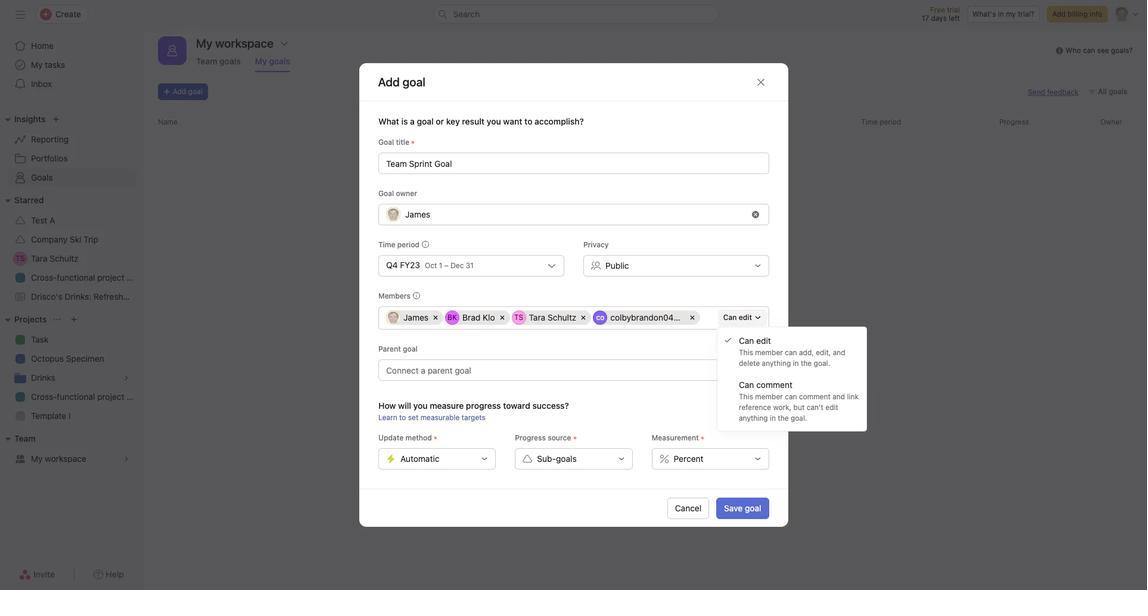 Task type: vqa. For each thing, say whether or not it's contained in the screenshot.
project for I
yes



Task type: locate. For each thing, give the bounding box(es) containing it.
0 vertical spatial period
[[880, 117, 902, 126]]

owner
[[1101, 117, 1123, 126]]

in inside can edit this member can add, edit, and delete anything in the goal.
[[793, 359, 799, 368]]

Enter goal name text field
[[378, 153, 769, 174]]

add left billing
[[1053, 10, 1066, 18]]

1 vertical spatial the
[[778, 414, 789, 423]]

add up name
[[173, 87, 186, 96]]

0 horizontal spatial goals
[[220, 56, 241, 66]]

project inside starred element
[[97, 272, 124, 283]]

0 horizontal spatial goal.
[[791, 414, 808, 423]]

2 vertical spatial add
[[523, 307, 540, 318]]

refreshment
[[94, 292, 143, 302]]

0 vertical spatial goal.
[[814, 359, 831, 368]]

billing
[[1068, 10, 1088, 18]]

teams element
[[0, 428, 143, 471]]

project up drisco's drinks: refreshment recommendation link
[[97, 272, 124, 283]]

add a goal so your team knows what you plan to achieve.
[[523, 307, 769, 318]]

team goals link
[[196, 56, 241, 72]]

1 vertical spatial period
[[397, 240, 419, 249]]

company
[[31, 234, 67, 244]]

free
[[931, 5, 946, 14]]

goal right save
[[745, 503, 762, 513]]

public button
[[583, 255, 769, 277]]

automatic
[[400, 454, 439, 464]]

edit inside can edit this member can add, edit, and delete anything in the goal.
[[757, 336, 771, 346]]

0 vertical spatial project
[[97, 272, 124, 283]]

workspace
[[45, 454, 86, 464]]

add for add billing info
[[1053, 10, 1066, 18]]

0 vertical spatial to
[[722, 307, 731, 318]]

brad klo cell
[[445, 311, 510, 325]]

0 horizontal spatial comment
[[757, 380, 793, 390]]

this up reference
[[739, 392, 754, 401]]

cross-functional project plan link up i
[[7, 388, 143, 407]]

2 functional from the top
[[57, 392, 95, 402]]

goals for my goals
[[269, 56, 290, 66]]

0 vertical spatial a
[[410, 116, 415, 126]]

this inside can edit this member can add, edit, and delete anything in the goal.
[[739, 348, 754, 357]]

1 vertical spatial tara
[[529, 312, 545, 323]]

my tasks
[[31, 60, 65, 70]]

cross-functional project plan link for i
[[7, 388, 143, 407]]

you right what at the bottom right
[[683, 307, 699, 318]]

can up but
[[785, 392, 798, 401]]

0 vertical spatial tara schultz
[[31, 253, 79, 264]]

cross-functional project plan link inside starred element
[[7, 268, 143, 287]]

in down work, at the bottom right of the page
[[770, 414, 776, 423]]

portfolios link
[[7, 149, 136, 168]]

0 horizontal spatial progress
[[515, 433, 546, 442]]

1 horizontal spatial goal.
[[814, 359, 831, 368]]

2 vertical spatial edit
[[826, 403, 839, 412]]

a
[[50, 215, 55, 225]]

ts
[[16, 254, 25, 263], [514, 313, 523, 322]]

goal left title
[[378, 138, 394, 147]]

you inside how will you measure progress toward success? learn to set measurable targets
[[413, 401, 428, 411]]

can left add,
[[785, 348, 798, 357]]

0 vertical spatial and
[[833, 348, 846, 357]]

add inside the add goal button
[[173, 87, 186, 96]]

projects element
[[0, 309, 143, 428]]

0 vertical spatial edit
[[739, 313, 752, 322]]

functional up drinks:
[[57, 272, 95, 283]]

0 vertical spatial schultz
[[50, 253, 79, 264]]

goals inside team goals link
[[220, 56, 241, 66]]

2 horizontal spatial add
[[1053, 10, 1066, 18]]

goals for team goals
[[220, 56, 241, 66]]

31
[[466, 261, 474, 270]]

james down owner in the left top of the page
[[405, 209, 430, 219]]

progress down send
[[1000, 117, 1030, 126]]

1 horizontal spatial goals
[[269, 56, 290, 66]]

0 vertical spatial progress
[[1000, 117, 1030, 126]]

schultz
[[50, 253, 79, 264], [548, 312, 576, 323]]

cross- inside starred element
[[31, 272, 57, 283]]

None text field
[[702, 311, 711, 325]]

cross- down drinks
[[31, 392, 57, 402]]

2 cross-functional project plan link from the top
[[7, 388, 143, 407]]

info
[[1090, 10, 1103, 18]]

0 vertical spatial the
[[801, 359, 812, 368]]

so
[[571, 307, 581, 318]]

0 horizontal spatial time period
[[378, 240, 419, 249]]

comment up work, at the bottom right of the page
[[757, 380, 793, 390]]

team down my workspace
[[196, 56, 217, 66]]

percent
[[674, 454, 704, 464]]

my goals link
[[255, 56, 290, 72]]

octopus specimen link
[[7, 349, 136, 368]]

plan inside projects element
[[127, 392, 143, 402]]

0 horizontal spatial a
[[410, 116, 415, 126]]

feedback
[[1048, 87, 1079, 96]]

the inside can comment this member can comment and link reference work, but can't edit anything in the goal.
[[778, 414, 789, 423]]

anything down reference
[[739, 414, 768, 423]]

functional
[[57, 272, 95, 283], [57, 392, 95, 402]]

functional for i
[[57, 392, 95, 402]]

functional for drinks:
[[57, 272, 95, 283]]

a left so on the bottom of the page
[[543, 307, 548, 318]]

0 vertical spatial functional
[[57, 272, 95, 283]]

goal. inside can comment this member can comment and link reference work, but can't edit anything in the goal.
[[791, 414, 808, 423]]

anything right delete
[[762, 359, 791, 368]]

0 vertical spatial you
[[487, 116, 501, 126]]

2 vertical spatial can
[[739, 380, 755, 390]]

goal. down the 'edit,'
[[814, 359, 831, 368]]

project down the drinks link
[[97, 392, 124, 402]]

cross-functional project plan link up drinks:
[[7, 268, 143, 287]]

edit inside can edit dropdown button
[[739, 313, 752, 322]]

and
[[833, 348, 846, 357], [833, 392, 846, 401]]

1 horizontal spatial tara schultz
[[529, 312, 576, 323]]

2 horizontal spatial required image
[[571, 435, 578, 442]]

goal down team goals link
[[188, 87, 203, 96]]

1 and from the top
[[833, 348, 846, 357]]

cross- up drisco's
[[31, 272, 57, 283]]

0 vertical spatial cross-functional project plan link
[[7, 268, 143, 287]]

functional inside starred element
[[57, 272, 95, 283]]

invite button
[[11, 564, 63, 586]]

1 project from the top
[[97, 272, 124, 283]]

goal for goal owner
[[378, 189, 394, 198]]

drisco's drinks: refreshment recommendation link
[[7, 287, 212, 306]]

goal right parent
[[403, 345, 418, 354]]

team inside dropdown button
[[14, 433, 36, 444]]

team
[[196, 56, 217, 66], [14, 433, 36, 444]]

you up set
[[413, 401, 428, 411]]

0 vertical spatial cross-
[[31, 272, 57, 283]]

1 horizontal spatial schultz
[[548, 312, 576, 323]]

in inside button
[[999, 10, 1005, 18]]

project for i
[[97, 392, 124, 402]]

1 vertical spatial comment
[[800, 392, 831, 401]]

add inside add billing info "button"
[[1053, 10, 1066, 18]]

starred element
[[0, 190, 212, 309]]

ts inside starred element
[[16, 254, 25, 263]]

2 this from the top
[[739, 392, 754, 401]]

can inside can edit this member can add, edit, and delete anything in the goal.
[[739, 336, 755, 346]]

1 vertical spatial can
[[739, 336, 755, 346]]

search button
[[433, 5, 719, 24]]

goal. down but
[[791, 414, 808, 423]]

can inside can comment this member can comment and link reference work, but can't edit anything in the goal.
[[739, 380, 755, 390]]

1 vertical spatial goal.
[[791, 414, 808, 423]]

0 vertical spatial can
[[723, 313, 737, 322]]

0 horizontal spatial edit
[[739, 313, 752, 322]]

hide sidebar image
[[16, 10, 25, 19]]

my inside teams element
[[31, 454, 43, 464]]

drisco's
[[31, 292, 62, 302]]

my left 'tasks'
[[31, 60, 43, 70]]

1 cross-functional project plan link from the top
[[7, 268, 143, 287]]

0 horizontal spatial required image
[[409, 139, 416, 146]]

2 horizontal spatial goals
[[556, 454, 577, 464]]

progress
[[1000, 117, 1030, 126], [515, 433, 546, 442]]

1 vertical spatial project
[[97, 392, 124, 402]]

james cell
[[386, 311, 443, 325]]

ja
[[389, 210, 397, 219], [389, 313, 397, 322]]

2 ja from the top
[[389, 313, 397, 322]]

goals inside sub-goals dropdown button
[[556, 454, 577, 464]]

add right klo
[[523, 307, 540, 318]]

this up delete
[[739, 348, 754, 357]]

0 vertical spatial anything
[[762, 359, 791, 368]]

1 vertical spatial and
[[833, 392, 846, 401]]

0 vertical spatial goal
[[378, 138, 394, 147]]

edit for can edit
[[739, 313, 752, 322]]

1 horizontal spatial progress
[[1000, 117, 1030, 126]]

schultz down 'company ski trip'
[[50, 253, 79, 264]]

1 horizontal spatial add
[[523, 307, 540, 318]]

learn to set measurable targets link
[[378, 413, 486, 422]]

tara down company
[[31, 253, 47, 264]]

team down template
[[14, 433, 36, 444]]

source
[[548, 433, 571, 442]]

test
[[31, 215, 47, 225]]

goals link
[[7, 168, 136, 187]]

1 vertical spatial cross-functional project plan
[[31, 392, 143, 402]]

cross-functional project plan link
[[7, 268, 143, 287], [7, 388, 143, 407]]

0 vertical spatial team
[[196, 56, 217, 66]]

0 horizontal spatial tara
[[31, 253, 47, 264]]

can edit
[[723, 313, 752, 322]]

colbybrandon04@gmail.com cell
[[593, 311, 721, 325]]

cross- inside projects element
[[31, 392, 57, 402]]

1 horizontal spatial edit
[[757, 336, 771, 346]]

1 cross-functional project plan from the top
[[31, 272, 143, 283]]

member for comment
[[756, 392, 783, 401]]

goals inside my goals link
[[269, 56, 290, 66]]

oct
[[425, 261, 437, 270]]

member inside can comment this member can comment and link reference work, but can't edit anything in the goal.
[[756, 392, 783, 401]]

0 vertical spatial ja
[[389, 210, 397, 219]]

1 horizontal spatial in
[[793, 359, 799, 368]]

goal for parent goal
[[403, 345, 418, 354]]

1 horizontal spatial tara
[[529, 312, 545, 323]]

0 horizontal spatial to
[[399, 413, 406, 422]]

time
[[862, 117, 878, 126], [378, 240, 395, 249]]

cross-functional project plan inside starred element
[[31, 272, 143, 283]]

anything inside can comment this member can comment and link reference work, but can't edit anything in the goal.
[[739, 414, 768, 423]]

invite
[[33, 569, 55, 580]]

2 member from the top
[[756, 392, 783, 401]]

add for add a goal so your team knows what you plan to achieve.
[[523, 307, 540, 318]]

add
[[1053, 10, 1066, 18], [173, 87, 186, 96], [523, 307, 540, 318]]

to left achieve.
[[722, 307, 731, 318]]

is
[[401, 116, 408, 126]]

1 vertical spatial cross-functional project plan link
[[7, 388, 143, 407]]

james
[[405, 209, 430, 219], [403, 312, 428, 323]]

trip
[[84, 234, 98, 244]]

1 vertical spatial add
[[173, 87, 186, 96]]

tara schultz left your
[[529, 312, 576, 323]]

ts inside tara schultz cell
[[514, 313, 523, 322]]

my down team dropdown button at the left bottom of page
[[31, 454, 43, 464]]

goals for sub-goals
[[556, 454, 577, 464]]

1 vertical spatial this
[[739, 392, 754, 401]]

template i link
[[7, 407, 136, 426]]

the inside can edit this member can add, edit, and delete anything in the goal.
[[801, 359, 812, 368]]

1 horizontal spatial team
[[196, 56, 217, 66]]

close this dialog image
[[756, 77, 766, 87]]

you left "want"
[[487, 116, 501, 126]]

plan inside starred element
[[127, 272, 143, 283]]

trial
[[948, 5, 961, 14]]

starred button
[[0, 193, 44, 207]]

this inside can comment this member can comment and link reference work, but can't edit anything in the goal.
[[739, 392, 754, 401]]

to left set
[[399, 413, 406, 422]]

0 vertical spatial cross-functional project plan
[[31, 272, 143, 283]]

cross-functional project plan up drinks:
[[31, 272, 143, 283]]

sub-goals
[[537, 454, 577, 464]]

the
[[801, 359, 812, 368], [778, 414, 789, 423]]

cross-functional project plan for drinks:
[[31, 272, 143, 283]]

can left see
[[1084, 46, 1096, 55]]

2 vertical spatial can
[[785, 392, 798, 401]]

1 vertical spatial cross-
[[31, 392, 57, 402]]

1 horizontal spatial a
[[543, 307, 548, 318]]

row
[[386, 311, 721, 328]]

1 vertical spatial time period
[[378, 240, 419, 249]]

1 horizontal spatial time period
[[862, 117, 902, 126]]

in left my
[[999, 10, 1005, 18]]

2 and from the top
[[833, 392, 846, 401]]

1 vertical spatial time
[[378, 240, 395, 249]]

cross- for drinks
[[31, 392, 57, 402]]

1 vertical spatial ts
[[514, 313, 523, 322]]

insights element
[[0, 109, 143, 190]]

home link
[[7, 36, 136, 55]]

send feedback link
[[1029, 87, 1079, 97]]

team for team goals
[[196, 56, 217, 66]]

james down members
[[403, 312, 428, 323]]

a right is
[[410, 116, 415, 126]]

1 vertical spatial member
[[756, 392, 783, 401]]

1 vertical spatial james
[[403, 312, 428, 323]]

1 cross- from the top
[[31, 272, 57, 283]]

my down my workspace
[[255, 56, 267, 66]]

1 horizontal spatial ts
[[514, 313, 523, 322]]

0 vertical spatial in
[[999, 10, 1005, 18]]

progress source
[[515, 433, 571, 442]]

goal left owner in the left top of the page
[[378, 189, 394, 198]]

what
[[378, 116, 399, 126]]

1 horizontal spatial required image
[[432, 435, 439, 442]]

project for drinks:
[[97, 272, 124, 283]]

1 vertical spatial you
[[683, 307, 699, 318]]

1 vertical spatial functional
[[57, 392, 95, 402]]

method
[[405, 433, 432, 442]]

0 vertical spatial comment
[[757, 380, 793, 390]]

in up can comment this member can comment and link reference work, but can't edit anything in the goal.
[[793, 359, 799, 368]]

and left link
[[833, 392, 846, 401]]

to
[[722, 307, 731, 318], [399, 413, 406, 422]]

1 vertical spatial plan
[[701, 307, 719, 318]]

0 vertical spatial tara
[[31, 253, 47, 264]]

and right the 'edit,'
[[833, 348, 846, 357]]

can
[[1084, 46, 1096, 55], [785, 348, 798, 357], [785, 392, 798, 401]]

this for can comment
[[739, 392, 754, 401]]

ja down members
[[389, 313, 397, 322]]

cross-functional project plan link inside projects element
[[7, 388, 143, 407]]

automatic button
[[378, 448, 496, 470]]

2 cross-functional project plan from the top
[[31, 392, 143, 402]]

can for can edit
[[739, 336, 755, 346]]

Connect a parent goal text field
[[378, 360, 769, 381]]

cross-functional project plan for i
[[31, 392, 143, 402]]

1 this from the top
[[739, 348, 754, 357]]

1 vertical spatial goal
[[378, 189, 394, 198]]

member up delete
[[756, 348, 783, 357]]

cross-functional project plan
[[31, 272, 143, 283], [31, 392, 143, 402]]

portfolios
[[31, 153, 68, 163]]

tara
[[31, 253, 47, 264], [529, 312, 545, 323]]

can comment this member can comment and link reference work, but can't edit anything in the goal.
[[739, 380, 859, 423]]

tara schultz inside starred element
[[31, 253, 79, 264]]

member up work, at the bottom right of the page
[[756, 392, 783, 401]]

2 vertical spatial you
[[413, 401, 428, 411]]

drisco's drinks: refreshment recommendation
[[31, 292, 212, 302]]

can for can comment
[[785, 392, 798, 401]]

but
[[794, 403, 805, 412]]

2 project from the top
[[97, 392, 124, 402]]

edit
[[739, 313, 752, 322], [757, 336, 771, 346], [826, 403, 839, 412]]

test a link
[[7, 211, 136, 230]]

1 vertical spatial team
[[14, 433, 36, 444]]

tara left so on the bottom of the page
[[529, 312, 545, 323]]

1 member from the top
[[756, 348, 783, 357]]

1
[[439, 261, 442, 270]]

functional inside projects element
[[57, 392, 95, 402]]

1 vertical spatial edit
[[757, 336, 771, 346]]

in
[[999, 10, 1005, 18], [793, 359, 799, 368], [770, 414, 776, 423]]

link
[[848, 392, 859, 401]]

progress up sub-
[[515, 433, 546, 442]]

member inside can edit this member can add, edit, and delete anything in the goal.
[[756, 348, 783, 357]]

2 horizontal spatial you
[[683, 307, 699, 318]]

2 vertical spatial plan
[[127, 392, 143, 402]]

the down work, at the bottom right of the page
[[778, 414, 789, 423]]

0 vertical spatial this
[[739, 348, 754, 357]]

title
[[396, 138, 409, 147]]

2 horizontal spatial edit
[[826, 403, 839, 412]]

add billing info button
[[1048, 6, 1108, 23]]

0 horizontal spatial add
[[173, 87, 186, 96]]

can for can comment
[[739, 380, 755, 390]]

0 vertical spatial time
[[862, 117, 878, 126]]

0 horizontal spatial the
[[778, 414, 789, 423]]

cross-functional project plan down the drinks link
[[31, 392, 143, 402]]

1 vertical spatial can
[[785, 348, 798, 357]]

1 vertical spatial to
[[399, 413, 406, 422]]

2 cross- from the top
[[31, 392, 57, 402]]

1 goal from the top
[[378, 138, 394, 147]]

0 horizontal spatial schultz
[[50, 253, 79, 264]]

tara schultz down company
[[31, 253, 79, 264]]

schultz left your
[[548, 312, 576, 323]]

ja inside cell
[[389, 313, 397, 322]]

schultz inside starred element
[[50, 253, 79, 264]]

home
[[31, 41, 54, 51]]

plan for octopus specimen
[[127, 392, 143, 402]]

in inside can comment this member can comment and link reference work, but can't edit anything in the goal.
[[770, 414, 776, 423]]

my inside global element
[[31, 60, 43, 70]]

0 vertical spatial member
[[756, 348, 783, 357]]

ja down the goal owner
[[389, 210, 397, 219]]

cross-functional project plan inside projects element
[[31, 392, 143, 402]]

2 vertical spatial in
[[770, 414, 776, 423]]

can inside can comment this member can comment and link reference work, but can't edit anything in the goal.
[[785, 392, 798, 401]]

1 ja from the top
[[389, 210, 397, 219]]

measurement
[[652, 433, 699, 442]]

1 functional from the top
[[57, 272, 95, 283]]

can inside can edit this member can add, edit, and delete anything in the goal.
[[785, 348, 798, 357]]

member
[[756, 348, 783, 357], [756, 392, 783, 401]]

comment
[[757, 380, 793, 390], [800, 392, 831, 401]]

delete
[[739, 359, 760, 368]]

who
[[1066, 46, 1082, 55]]

2 goal from the top
[[378, 189, 394, 198]]

0 horizontal spatial you
[[413, 401, 428, 411]]

comment up can't
[[800, 392, 831, 401]]

goal left or
[[417, 116, 434, 126]]

0 vertical spatial james
[[405, 209, 430, 219]]

functional down the drinks link
[[57, 392, 95, 402]]

required image
[[409, 139, 416, 146], [432, 435, 439, 442], [571, 435, 578, 442]]

1 vertical spatial ja
[[389, 313, 397, 322]]

1 horizontal spatial the
[[801, 359, 812, 368]]

the down add,
[[801, 359, 812, 368]]

0 horizontal spatial ts
[[16, 254, 25, 263]]



Task type: describe. For each thing, give the bounding box(es) containing it.
insights button
[[0, 112, 46, 126]]

can edit this member can add, edit, and delete anything in the goal.
[[739, 336, 846, 368]]

my workspace
[[196, 36, 274, 50]]

parent goal
[[378, 345, 418, 354]]

edit,
[[816, 348, 831, 357]]

company ski trip
[[31, 234, 98, 244]]

progress for progress source
[[515, 433, 546, 442]]

octopus specimen
[[31, 354, 104, 364]]

required image for automatic
[[432, 435, 439, 442]]

cancel button
[[668, 498, 710, 519]]

goals
[[31, 172, 53, 182]]

what
[[659, 307, 680, 318]]

0 vertical spatial time period
[[862, 117, 902, 126]]

knows
[[629, 307, 657, 318]]

0 horizontal spatial period
[[397, 240, 419, 249]]

can for can edit
[[785, 348, 798, 357]]

update
[[378, 433, 404, 442]]

inbox link
[[7, 75, 136, 94]]

my workspace link
[[7, 450, 136, 469]]

octopus
[[31, 354, 64, 364]]

save
[[725, 503, 743, 513]]

and inside can edit this member can add, edit, and delete anything in the goal.
[[833, 348, 846, 357]]

global element
[[0, 29, 143, 101]]

progress
[[466, 401, 501, 411]]

measurable
[[420, 413, 460, 422]]

drinks link
[[7, 368, 136, 388]]

can't
[[807, 403, 824, 412]]

tara schultz cell
[[512, 311, 591, 325]]

tara inside tara schultz cell
[[529, 312, 545, 323]]

q4 fy23 oct 1 – dec 31
[[386, 260, 474, 270]]

add for add goal
[[173, 87, 186, 96]]

task link
[[7, 330, 136, 349]]

brad
[[462, 312, 480, 323]]

schultz inside cell
[[548, 312, 576, 323]]

tara inside starred element
[[31, 253, 47, 264]]

parent
[[378, 345, 401, 354]]

starred
[[14, 195, 44, 205]]

member for edit
[[756, 348, 783, 357]]

what's in my trial? button
[[968, 6, 1040, 23]]

goal left so on the bottom of the page
[[550, 307, 568, 318]]

trial?
[[1019, 10, 1035, 18]]

how will you measure progress toward success? learn to set measurable targets
[[378, 401, 569, 422]]

0 vertical spatial can
[[1084, 46, 1096, 55]]

row containing james
[[386, 311, 721, 328]]

privacy
[[583, 240, 609, 249]]

required image
[[699, 435, 706, 442]]

tasks
[[45, 60, 65, 70]]

anything inside can edit this member can add, edit, and delete anything in the goal.
[[762, 359, 791, 368]]

and inside can comment this member can comment and link reference work, but can't edit anything in the goal.
[[833, 392, 846, 401]]

klo
[[483, 312, 495, 323]]

reference
[[739, 403, 772, 412]]

can edit button
[[718, 309, 767, 326]]

this for can edit
[[739, 348, 754, 357]]

update method
[[378, 433, 432, 442]]

cross-functional project plan link for drinks:
[[7, 268, 143, 287]]

how
[[378, 401, 396, 411]]

template i
[[31, 411, 71, 421]]

send
[[1029, 87, 1046, 96]]

company ski trip link
[[7, 230, 136, 249]]

projects button
[[0, 312, 47, 327]]

1 horizontal spatial you
[[487, 116, 501, 126]]

edit inside can comment this member can comment and link reference work, but can't edit anything in the goal.
[[826, 403, 839, 412]]

team button
[[0, 432, 36, 446]]

team goals
[[196, 56, 241, 66]]

to inside how will you measure progress toward success? learn to set measurable targets
[[399, 413, 406, 422]]

see
[[1098, 46, 1110, 55]]

i
[[69, 411, 71, 421]]

tara schultz inside cell
[[529, 312, 576, 323]]

1 horizontal spatial to
[[722, 307, 731, 318]]

team for team
[[14, 433, 36, 444]]

who can see goals?
[[1066, 46, 1133, 55]]

0 horizontal spatial time
[[378, 240, 395, 249]]

what's in my trial?
[[973, 10, 1035, 18]]

template
[[31, 411, 66, 421]]

my for my tasks
[[31, 60, 43, 70]]

goal for goal title
[[378, 138, 394, 147]]

edit for can edit this member can add, edit, and delete anything in the goal.
[[757, 336, 771, 346]]

insights
[[14, 114, 46, 124]]

add goal button
[[158, 83, 208, 100]]

1 vertical spatial a
[[543, 307, 548, 318]]

1 horizontal spatial period
[[880, 117, 902, 126]]

my for my goals
[[255, 56, 267, 66]]

add,
[[800, 348, 814, 357]]

my goals
[[255, 56, 290, 66]]

my for my workspace
[[31, 454, 43, 464]]

remove image
[[752, 211, 759, 218]]

1 horizontal spatial time
[[862, 117, 878, 126]]

percent button
[[652, 448, 769, 470]]

fy23
[[400, 260, 420, 270]]

left
[[949, 14, 961, 23]]

goal. inside can edit this member can add, edit, and delete anything in the goal.
[[814, 359, 831, 368]]

goal for add goal
[[188, 87, 203, 96]]

send feedback
[[1029, 87, 1079, 96]]

plan for company ski trip
[[127, 272, 143, 283]]

james inside cell
[[403, 312, 428, 323]]

can inside dropdown button
[[723, 313, 737, 322]]

cross- for tara schultz
[[31, 272, 57, 283]]

name
[[158, 117, 178, 126]]

set
[[408, 413, 418, 422]]

achieve.
[[733, 307, 769, 318]]

required image for sub-goals
[[571, 435, 578, 442]]

owner
[[396, 189, 417, 198]]

my
[[1007, 10, 1017, 18]]

sub-
[[537, 454, 556, 464]]

progress for progress
[[1000, 117, 1030, 126]]

targets
[[462, 413, 486, 422]]

public
[[605, 261, 629, 271]]

sub-goals button
[[515, 448, 633, 470]]

learn
[[378, 413, 397, 422]]

measure
[[430, 401, 464, 411]]

toward success?
[[503, 401, 569, 411]]

goals?
[[1112, 46, 1133, 55]]

to accomplish?
[[524, 116, 584, 126]]

my tasks link
[[7, 55, 136, 75]]

will
[[398, 401, 411, 411]]

search list box
[[433, 5, 719, 24]]

result
[[462, 116, 485, 126]]

reporting link
[[7, 130, 136, 149]]

projects
[[14, 314, 47, 324]]

cancel
[[675, 503, 702, 513]]

days
[[932, 14, 947, 23]]

goal for save goal
[[745, 503, 762, 513]]

free trial 17 days left
[[922, 5, 961, 23]]



